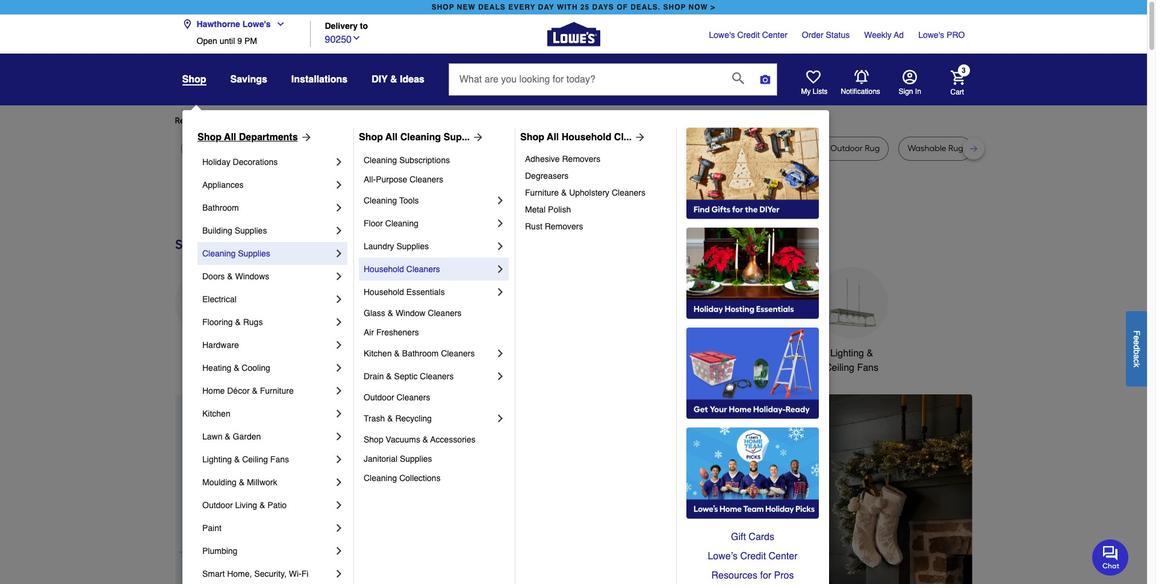 Task type: describe. For each thing, give the bounding box(es) containing it.
janitorial
[[364, 454, 398, 464]]

chevron right image for kitchen & bathroom cleaners
[[495, 348, 507, 360]]

installations
[[291, 74, 348, 85]]

pm
[[245, 36, 257, 46]]

f e e d b a c k
[[1133, 330, 1142, 367]]

all-purpose cleaners link
[[364, 170, 507, 189]]

ideas
[[400, 74, 425, 85]]

smart home, security, wi-fi link
[[202, 563, 333, 584]]

savings
[[230, 74, 267, 85]]

cleaners inside glass & window cleaners link
[[428, 308, 462, 318]]

you for more suggestions for you
[[392, 116, 406, 126]]

rust
[[525, 222, 543, 231]]

more suggestions for you
[[308, 116, 406, 126]]

arrow right image for shop all departments
[[298, 131, 312, 143]]

lowe's home improvement account image
[[903, 70, 917, 84]]

chevron right image for outdoor living & patio
[[333, 499, 345, 511]]

status
[[826, 30, 850, 40]]

2 area from the left
[[537, 143, 555, 154]]

chevron right image for bathroom
[[333, 202, 345, 214]]

rug rug
[[248, 143, 280, 154]]

window
[[396, 308, 426, 318]]

moulding & millwork
[[202, 478, 277, 487]]

floor cleaning
[[364, 219, 419, 228]]

furniture
[[371, 143, 405, 154]]

weekly ad
[[865, 30, 904, 40]]

appliances inside appliances button
[[188, 348, 235, 359]]

Search Query text field
[[449, 64, 723, 95]]

resources for pros
[[712, 570, 794, 581]]

find gifts for the diyer. image
[[687, 128, 819, 219]]

supplies for janitorial supplies
[[400, 454, 432, 464]]

removers for rust removers
[[545, 222, 583, 231]]

home inside button
[[762, 348, 788, 359]]

& for trash & recycling link
[[387, 414, 393, 424]]

departments
[[239, 132, 298, 143]]

every
[[509, 3, 536, 11]]

lowe's wishes you and your family a happy hanukkah. image
[[175, 192, 973, 222]]

floor
[[364, 219, 383, 228]]

household cleaners
[[364, 264, 440, 274]]

outdoor living & patio link
[[202, 494, 333, 517]]

fresheners
[[377, 328, 419, 337]]

recommended searches for you heading
[[175, 115, 973, 127]]

arrow right image for shop all cleaning sup...
[[470, 131, 485, 143]]

lowe's home improvement logo image
[[547, 8, 600, 61]]

household for household essentials
[[364, 287, 404, 297]]

all-purpose cleaners
[[364, 175, 444, 184]]

& for kitchen & bathroom cleaners link
[[394, 349, 400, 358]]

bathroom inside button
[[648, 348, 690, 359]]

lighting & ceiling fans link
[[202, 448, 333, 471]]

recycling
[[395, 414, 432, 424]]

electrical
[[202, 295, 237, 304]]

holiday
[[202, 157, 231, 167]]

furniture inside home décor & furniture link
[[260, 386, 294, 396]]

decorations for christmas
[[369, 363, 420, 373]]

plumbing link
[[202, 540, 333, 563]]

and for allen and roth rug
[[620, 143, 636, 154]]

& for heating & cooling link
[[234, 363, 239, 373]]

chevron right image for doors & windows
[[333, 270, 345, 283]]

cleaning inside shop all cleaning sup... link
[[400, 132, 441, 143]]

d
[[1133, 345, 1142, 350]]

sign
[[899, 87, 914, 96]]

1 shop from the left
[[432, 3, 455, 11]]

chevron right image for lawn & garden
[[333, 431, 345, 443]]

cleaning for tools
[[364, 196, 397, 205]]

chevron right image for household essentials
[[495, 286, 507, 298]]

all for departments
[[224, 132, 236, 143]]

building supplies link
[[202, 219, 333, 242]]

electrical link
[[202, 288, 333, 311]]

2 horizontal spatial arrow right image
[[950, 500, 962, 512]]

scroll to item #3 image
[[677, 582, 708, 584]]

2 e from the top
[[1133, 340, 1142, 345]]

lowe's home team holiday picks. image
[[687, 428, 819, 519]]

5x8
[[207, 143, 220, 154]]

more
[[308, 116, 328, 126]]

1 e from the top
[[1133, 335, 1142, 340]]

shop for shop all departments
[[198, 132, 222, 143]]

location image
[[182, 19, 192, 29]]

center for lowe's credit center
[[763, 30, 788, 40]]

holiday decorations link
[[202, 151, 333, 173]]

2 horizontal spatial for
[[761, 570, 772, 581]]

cleaning supplies
[[202, 249, 270, 258]]

shop button
[[182, 73, 206, 86]]

chevron right image for smart home, security, wi-fi
[[333, 568, 345, 580]]

0 horizontal spatial bathroom
[[202, 203, 239, 213]]

you for recommended searches for you
[[285, 116, 299, 126]]

bathroom button
[[633, 267, 705, 361]]

chevron right image for building supplies
[[333, 225, 345, 237]]

outdoor cleaners
[[364, 393, 430, 402]]

laundry supplies link
[[364, 235, 495, 258]]

sup...
[[444, 132, 470, 143]]

removers for adhesive removers
[[562, 154, 601, 164]]

hawthorne lowe's button
[[182, 12, 290, 36]]

all for cleaning
[[386, 132, 398, 143]]

0 horizontal spatial kitchen
[[202, 409, 231, 419]]

kitchen for kitchen faucets
[[451, 348, 483, 359]]

paint
[[202, 524, 222, 533]]

9
[[237, 36, 242, 46]]

& for flooring & rugs link at bottom left
[[235, 317, 241, 327]]

3 rug from the left
[[265, 143, 280, 154]]

cart
[[951, 88, 965, 96]]

flooring & rugs link
[[202, 311, 333, 334]]

1 vertical spatial home
[[202, 386, 225, 396]]

holiday hosting essentials. image
[[687, 228, 819, 319]]

metal polish
[[525, 205, 571, 214]]

outdoor for outdoor living & patio
[[202, 501, 233, 510]]

camera image
[[760, 73, 772, 86]]

air fresheners link
[[364, 323, 507, 342]]

chevron right image for plumbing
[[333, 545, 345, 557]]

gift cards
[[731, 532, 775, 543]]

hawthorne lowe's
[[197, 19, 271, 29]]

kitchen link
[[202, 402, 333, 425]]

& for glass & window cleaners link
[[388, 308, 393, 318]]

moulding & millwork link
[[202, 471, 333, 494]]

1 horizontal spatial bathroom
[[402, 349, 439, 358]]

recommended
[[175, 116, 233, 126]]

lowe's inside hawthorne lowe's button
[[243, 19, 271, 29]]

smart home button
[[724, 267, 797, 361]]

rug 5x8
[[190, 143, 220, 154]]

cleaning for collections
[[364, 474, 397, 483]]

doors & windows
[[202, 272, 269, 281]]

lighting & ceiling fans button
[[816, 267, 888, 375]]

chevron right image for electrical
[[333, 293, 345, 305]]

smart for smart home, security, wi-fi
[[202, 569, 225, 579]]

janitorial supplies link
[[364, 449, 507, 469]]

cl...
[[614, 132, 632, 143]]

shop new deals every day with 25 days of deals. shop now > link
[[429, 0, 718, 14]]

air
[[364, 328, 374, 337]]

lawn & garden
[[202, 432, 261, 442]]

shop 25 days of deals by category image
[[175, 234, 973, 255]]

cleaning for supplies
[[202, 249, 236, 258]]

septic
[[394, 372, 418, 381]]

b
[[1133, 349, 1142, 354]]

cleaning subscriptions
[[364, 155, 450, 165]]

wi-
[[289, 569, 302, 579]]

lowe's home improvement lists image
[[806, 70, 821, 84]]

chevron right image for home décor & furniture
[[333, 385, 345, 397]]

lowe's credit center link
[[687, 547, 819, 566]]

arrow right image
[[632, 131, 647, 143]]

outdoor for outdoor cleaners
[[364, 393, 394, 402]]

lighting inside lighting & ceiling fans
[[831, 348, 864, 359]]

heating
[[202, 363, 231, 373]]

chevron right image for hardware
[[333, 339, 345, 351]]

center for lowe's credit center
[[769, 551, 798, 562]]

resources
[[712, 570, 758, 581]]

appliances inside appliances link
[[202, 180, 244, 190]]

smart for smart home
[[734, 348, 759, 359]]

order status
[[802, 30, 850, 40]]

collections
[[399, 474, 441, 483]]

security,
[[254, 569, 287, 579]]

order status link
[[802, 29, 850, 41]]

home décor & furniture
[[202, 386, 294, 396]]

allen and roth rug
[[599, 143, 672, 154]]

doors
[[202, 272, 225, 281]]

tools
[[399, 196, 419, 205]]

glass
[[364, 308, 385, 318]]

& for moulding & millwork link
[[239, 478, 245, 487]]

1 area from the left
[[308, 143, 326, 154]]

washable for washable rug
[[908, 143, 947, 154]]

deals
[[478, 3, 506, 11]]

to
[[360, 21, 368, 31]]

chevron right image for holiday decorations
[[333, 156, 345, 168]]

lighting & ceiling fans inside 'button'
[[825, 348, 879, 373]]

chevron right image for floor cleaning
[[495, 217, 507, 230]]

1 vertical spatial lighting & ceiling fans
[[202, 455, 289, 464]]

home,
[[227, 569, 252, 579]]

chevron right image for moulding & millwork
[[333, 477, 345, 489]]



Task type: vqa. For each thing, say whether or not it's contained in the screenshot.
OPEN UNTIL 9 PM
yes



Task type: locate. For each thing, give the bounding box(es) containing it.
1 vertical spatial lighting
[[202, 455, 232, 464]]

roth for area
[[517, 143, 535, 154]]

you left more
[[285, 116, 299, 126]]

rug left 5x8
[[190, 143, 205, 154]]

laundry
[[364, 242, 394, 251]]

90250
[[325, 34, 352, 45]]

for for suggestions
[[379, 116, 390, 126]]

lowe's for lowe's pro
[[919, 30, 945, 40]]

1 you from the left
[[285, 116, 299, 126]]

kitchen down air
[[364, 349, 392, 358]]

upholstery
[[569, 188, 610, 198]]

supplies down the shop vacuums & accessories
[[400, 454, 432, 464]]

0 horizontal spatial lowe's
[[243, 19, 271, 29]]

cleaning inside floor cleaning link
[[385, 219, 419, 228]]

0 horizontal spatial shop
[[182, 74, 206, 85]]

removers down polish
[[545, 222, 583, 231]]

rug right outdoor
[[865, 143, 880, 154]]

2 all from the left
[[386, 132, 398, 143]]

arrow right image inside shop all departments link
[[298, 131, 312, 143]]

lowe's for lowe's credit center
[[709, 30, 735, 40]]

supplies up household cleaners
[[397, 242, 429, 251]]

0 horizontal spatial lighting
[[202, 455, 232, 464]]

0 vertical spatial shop
[[182, 74, 206, 85]]

for left "pros"
[[761, 570, 772, 581]]

installations button
[[291, 69, 348, 90]]

& inside button
[[390, 74, 397, 85]]

weekly ad link
[[865, 29, 904, 41]]

sign in
[[899, 87, 922, 96]]

lowe's
[[708, 551, 738, 562]]

6 rug from the left
[[657, 143, 672, 154]]

0 horizontal spatial shop
[[198, 132, 222, 143]]

allen
[[479, 143, 497, 154], [599, 143, 618, 154]]

credit for lowe's
[[741, 551, 766, 562]]

vacuums
[[386, 435, 420, 445]]

2 washable from the left
[[908, 143, 947, 154]]

household up glass
[[364, 287, 404, 297]]

0 horizontal spatial home
[[202, 386, 225, 396]]

chat invite button image
[[1093, 539, 1130, 576]]

shop for shop
[[182, 74, 206, 85]]

my lists
[[802, 87, 828, 96]]

furniture up kitchen link
[[260, 386, 294, 396]]

roth up "degreasers" "link"
[[638, 143, 655, 154]]

0 vertical spatial outdoor
[[364, 393, 394, 402]]

0 horizontal spatial for
[[272, 116, 283, 126]]

gift
[[731, 532, 746, 543]]

credit up 'resources for pros' link
[[741, 551, 766, 562]]

fans inside 'button'
[[857, 363, 879, 373]]

household down laundry
[[364, 264, 404, 274]]

90250 button
[[325, 31, 361, 47]]

center up "pros"
[[769, 551, 798, 562]]

household down recommended searches for you heading
[[562, 132, 612, 143]]

removers down shop all household cl... link
[[562, 154, 601, 164]]

1 vertical spatial furniture
[[260, 386, 294, 396]]

all down 'recommended searches for you'
[[224, 132, 236, 143]]

f
[[1133, 330, 1142, 335]]

0 vertical spatial lighting & ceiling fans
[[825, 348, 879, 373]]

for
[[272, 116, 283, 126], [379, 116, 390, 126], [761, 570, 772, 581]]

7 rug from the left
[[761, 143, 776, 154]]

allen for allen and roth rug
[[599, 143, 618, 154]]

shop
[[182, 74, 206, 85], [364, 435, 384, 445]]

cleaners up recycling
[[397, 393, 430, 402]]

1 vertical spatial removers
[[545, 222, 583, 231]]

smart
[[734, 348, 759, 359], [202, 569, 225, 579]]

shop
[[198, 132, 222, 143], [359, 132, 383, 143], [520, 132, 545, 143]]

1 horizontal spatial furniture
[[525, 188, 559, 198]]

get your home holiday-ready. image
[[687, 328, 819, 419]]

2 roth from the left
[[638, 143, 655, 154]]

& for furniture & upholstery cleaners link
[[561, 188, 567, 198]]

of
[[617, 3, 628, 11]]

& for doors & windows link
[[227, 272, 233, 281]]

shop down open
[[182, 74, 206, 85]]

paint link
[[202, 517, 333, 540]]

appliances up heating
[[188, 348, 235, 359]]

1 horizontal spatial and
[[620, 143, 636, 154]]

2 horizontal spatial all
[[547, 132, 559, 143]]

cleaning down all-
[[364, 196, 397, 205]]

1 horizontal spatial arrow right image
[[470, 131, 485, 143]]

supplies up windows
[[238, 249, 270, 258]]

cleaning inside cleaning collections link
[[364, 474, 397, 483]]

lowe's inside lowe's credit center link
[[709, 30, 735, 40]]

0 horizontal spatial roth
[[517, 143, 535, 154]]

rugs
[[243, 317, 263, 327]]

ceiling inside 'button'
[[825, 363, 855, 373]]

lowe's pro
[[919, 30, 965, 40]]

for up furniture
[[379, 116, 390, 126]]

2 shop from the left
[[359, 132, 383, 143]]

3
[[962, 66, 966, 75]]

0 horizontal spatial you
[[285, 116, 299, 126]]

3 area from the left
[[741, 143, 759, 154]]

2 shop from the left
[[664, 3, 686, 11]]

9 rug from the left
[[949, 143, 964, 154]]

0 vertical spatial furniture
[[525, 188, 559, 198]]

1 all from the left
[[224, 132, 236, 143]]

desk
[[432, 143, 451, 154]]

&
[[390, 74, 397, 85], [561, 188, 567, 198], [227, 272, 233, 281], [388, 308, 393, 318], [235, 317, 241, 327], [867, 348, 874, 359], [394, 349, 400, 358], [234, 363, 239, 373], [386, 372, 392, 381], [252, 386, 258, 396], [387, 414, 393, 424], [225, 432, 231, 442], [423, 435, 428, 445], [234, 455, 240, 464], [239, 478, 245, 487], [260, 501, 265, 510]]

lists
[[813, 87, 828, 96]]

household essentials
[[364, 287, 445, 297]]

furniture
[[525, 188, 559, 198], [260, 386, 294, 396]]

lowe's inside lowe's pro link
[[919, 30, 945, 40]]

smart inside button
[[734, 348, 759, 359]]

shop all departments
[[198, 132, 298, 143]]

center left order
[[763, 30, 788, 40]]

supplies for building supplies
[[235, 226, 267, 236]]

2 allen from the left
[[599, 143, 618, 154]]

supplies inside 'link'
[[400, 454, 432, 464]]

cleaners up essentials
[[407, 264, 440, 274]]

& for drain & septic cleaners link
[[386, 372, 392, 381]]

decorations inside holiday decorations link
[[233, 157, 278, 167]]

janitorial supplies
[[364, 454, 432, 464]]

trash & recycling
[[364, 414, 432, 424]]

e up d
[[1133, 335, 1142, 340]]

decorations inside christmas decorations button
[[369, 363, 420, 373]]

1 horizontal spatial lighting
[[831, 348, 864, 359]]

cleaners down the air fresheners link
[[441, 349, 475, 358]]

2 rug from the left
[[248, 143, 263, 154]]

cleaners inside the household cleaners link
[[407, 264, 440, 274]]

chevron right image
[[333, 156, 345, 168], [495, 217, 507, 230], [333, 248, 345, 260], [495, 263, 507, 275], [333, 270, 345, 283], [495, 348, 507, 360], [495, 413, 507, 425], [333, 454, 345, 466], [333, 477, 345, 489], [333, 522, 345, 534], [333, 568, 345, 580]]

0 vertical spatial lighting
[[831, 348, 864, 359]]

25 days of deals. don't miss deals every day. same-day delivery on in-stock orders placed by 2 p m. image
[[175, 395, 370, 584]]

cleaning for subscriptions
[[364, 155, 397, 165]]

drain & septic cleaners link
[[364, 365, 495, 388]]

diy & ideas button
[[372, 69, 425, 90]]

chevron right image for trash & recycling
[[495, 413, 507, 425]]

shop up 'allen and roth area rug'
[[520, 132, 545, 143]]

1 horizontal spatial washable
[[908, 143, 947, 154]]

1 horizontal spatial kitchen
[[364, 349, 392, 358]]

1 vertical spatial outdoor
[[202, 501, 233, 510]]

1 horizontal spatial home
[[762, 348, 788, 359]]

chevron right image for paint
[[333, 522, 345, 534]]

0 vertical spatial ceiling
[[825, 363, 855, 373]]

5 rug from the left
[[557, 143, 572, 154]]

shop all cleaning sup...
[[359, 132, 470, 143]]

furniture inside furniture & upholstery cleaners link
[[525, 188, 559, 198]]

chevron right image for laundry supplies
[[495, 240, 507, 252]]

1 horizontal spatial shop
[[364, 435, 384, 445]]

0 vertical spatial appliances
[[202, 180, 244, 190]]

decorations down rug rug
[[233, 157, 278, 167]]

order
[[802, 30, 824, 40]]

1 horizontal spatial lowe's
[[709, 30, 735, 40]]

cleaning inside cleaning subscriptions link
[[364, 155, 397, 165]]

shop left "now"
[[664, 3, 686, 11]]

washable
[[700, 143, 739, 154], [908, 143, 947, 154]]

purpose
[[376, 175, 407, 184]]

0 horizontal spatial smart
[[202, 569, 225, 579]]

0 horizontal spatial fans
[[270, 455, 289, 464]]

chevron down image
[[271, 19, 285, 29]]

2 vertical spatial household
[[364, 287, 404, 297]]

floor cleaning link
[[364, 212, 495, 235]]

cleaners inside kitchen & bathroom cleaners link
[[441, 349, 475, 358]]

for up departments
[[272, 116, 283, 126]]

1 and from the left
[[499, 143, 515, 154]]

1 vertical spatial center
[[769, 551, 798, 562]]

rug right arrow right image
[[657, 143, 672, 154]]

roth up adhesive
[[517, 143, 535, 154]]

0 vertical spatial home
[[762, 348, 788, 359]]

rug down departments
[[265, 143, 280, 154]]

recommended searches for you
[[175, 116, 299, 126]]

0 vertical spatial fans
[[857, 363, 879, 373]]

allen and roth area rug
[[479, 143, 572, 154]]

cleaning up laundry supplies
[[385, 219, 419, 228]]

1 horizontal spatial ceiling
[[825, 363, 855, 373]]

lowe's home improvement notification center image
[[855, 70, 869, 84]]

1 horizontal spatial smart
[[734, 348, 759, 359]]

1 vertical spatial credit
[[741, 551, 766, 562]]

chevron right image for drain & septic cleaners
[[495, 370, 507, 383]]

appliances
[[202, 180, 244, 190], [188, 348, 235, 359]]

chevron right image for household cleaners
[[495, 263, 507, 275]]

arrow right image inside shop all cleaning sup... link
[[470, 131, 485, 143]]

décor
[[227, 386, 250, 396]]

hawthorne
[[197, 19, 240, 29]]

cleaners up outdoor cleaners link
[[420, 372, 454, 381]]

household cleaners link
[[364, 258, 495, 281]]

cleaners up the air fresheners link
[[428, 308, 462, 318]]

chevron right image for cleaning supplies
[[333, 248, 345, 260]]

shop up 5x8
[[198, 132, 222, 143]]

in
[[916, 87, 922, 96]]

shop all household cl... link
[[520, 130, 647, 145]]

shop down more suggestions for you link
[[359, 132, 383, 143]]

rug down the cart
[[949, 143, 964, 154]]

with
[[557, 3, 578, 11]]

shop up the janitorial
[[364, 435, 384, 445]]

cleaning
[[400, 132, 441, 143], [364, 155, 397, 165], [364, 196, 397, 205], [385, 219, 419, 228], [202, 249, 236, 258], [364, 474, 397, 483]]

1 horizontal spatial area
[[537, 143, 555, 154]]

1 horizontal spatial for
[[379, 116, 390, 126]]

allen right desk
[[479, 143, 497, 154]]

chevron right image for appliances
[[333, 179, 345, 191]]

& for lighting & ceiling fans link
[[234, 455, 240, 464]]

chevron right image for heating & cooling
[[333, 362, 345, 374]]

flooring & rugs
[[202, 317, 263, 327]]

1 horizontal spatial shop
[[664, 3, 686, 11]]

supplies for laundry supplies
[[397, 242, 429, 251]]

arrow right image
[[298, 131, 312, 143], [470, 131, 485, 143], [950, 500, 962, 512]]

delivery to
[[325, 21, 368, 31]]

1 vertical spatial decorations
[[369, 363, 420, 373]]

cleaning down building
[[202, 249, 236, 258]]

0 horizontal spatial furniture
[[260, 386, 294, 396]]

shop for shop all cleaning sup...
[[359, 132, 383, 143]]

e
[[1133, 335, 1142, 340], [1133, 340, 1142, 345]]

1 vertical spatial shop
[[364, 435, 384, 445]]

trash & recycling link
[[364, 407, 495, 430]]

all up adhesive removers
[[547, 132, 559, 143]]

cleaning tools link
[[364, 189, 495, 212]]

cleaning supplies link
[[202, 242, 333, 265]]

doors & windows link
[[202, 265, 333, 288]]

kitchen inside button
[[451, 348, 483, 359]]

0 horizontal spatial lighting & ceiling fans
[[202, 455, 289, 464]]

rug
[[190, 143, 205, 154], [248, 143, 263, 154], [265, 143, 280, 154], [328, 143, 343, 154], [557, 143, 572, 154], [657, 143, 672, 154], [761, 143, 776, 154], [865, 143, 880, 154], [949, 143, 964, 154]]

a
[[1133, 354, 1142, 359]]

1 washable from the left
[[700, 143, 739, 154]]

home décor & furniture link
[[202, 380, 333, 402]]

cleaning down furniture
[[364, 155, 397, 165]]

appliances link
[[202, 173, 333, 196]]

1 horizontal spatial allen
[[599, 143, 618, 154]]

None search field
[[449, 63, 778, 107]]

1 horizontal spatial fans
[[857, 363, 879, 373]]

supplies for cleaning supplies
[[238, 249, 270, 258]]

0 horizontal spatial washable
[[700, 143, 739, 154]]

chevron down image
[[352, 33, 361, 42]]

1 vertical spatial appliances
[[188, 348, 235, 359]]

1 shop from the left
[[198, 132, 222, 143]]

moulding
[[202, 478, 237, 487]]

1 horizontal spatial lighting & ceiling fans
[[825, 348, 879, 373]]

4 rug from the left
[[328, 143, 343, 154]]

you up shop all cleaning sup...
[[392, 116, 406, 126]]

0 horizontal spatial all
[[224, 132, 236, 143]]

outdoor cleaners link
[[364, 388, 507, 407]]

household for household cleaners
[[364, 264, 404, 274]]

& for lawn & garden link
[[225, 432, 231, 442]]

& for 'diy & ideas' button on the left top
[[390, 74, 397, 85]]

accessories
[[431, 435, 476, 445]]

2 horizontal spatial kitchen
[[451, 348, 483, 359]]

3 shop from the left
[[520, 132, 545, 143]]

2 horizontal spatial area
[[741, 143, 759, 154]]

kitchen left faucets
[[451, 348, 483, 359]]

rug up adhesive removers
[[557, 143, 572, 154]]

day
[[538, 3, 555, 11]]

lowe's home improvement cart image
[[951, 70, 965, 85]]

millwork
[[247, 478, 277, 487]]

now
[[689, 3, 708, 11]]

searches
[[235, 116, 270, 126]]

1 vertical spatial household
[[364, 264, 404, 274]]

0 vertical spatial household
[[562, 132, 612, 143]]

open until 9 pm
[[197, 36, 257, 46]]

cleaners inside all-purpose cleaners link
[[410, 175, 444, 184]]

lowe's down the >
[[709, 30, 735, 40]]

shop left new
[[432, 3, 455, 11]]

cleaning down the janitorial
[[364, 474, 397, 483]]

adhesive removers link
[[525, 151, 668, 167]]

lowe's up the 'pm'
[[243, 19, 271, 29]]

chevron right image for kitchen
[[333, 408, 345, 420]]

0 vertical spatial credit
[[738, 30, 760, 40]]

1 horizontal spatial outdoor
[[364, 393, 394, 402]]

shop for shop all household cl...
[[520, 132, 545, 143]]

rug down shop all departments
[[248, 143, 263, 154]]

& inside 'button'
[[867, 348, 874, 359]]

rug left indoor
[[761, 143, 776, 154]]

0 vertical spatial smart
[[734, 348, 759, 359]]

diy & ideas
[[372, 74, 425, 85]]

1 allen from the left
[[479, 143, 497, 154]]

0 horizontal spatial and
[[499, 143, 515, 154]]

0 horizontal spatial arrow right image
[[298, 131, 312, 143]]

indoor
[[804, 143, 829, 154]]

1 vertical spatial smart
[[202, 569, 225, 579]]

0 horizontal spatial allen
[[479, 143, 497, 154]]

0 horizontal spatial outdoor
[[202, 501, 233, 510]]

furniture down degreasers
[[525, 188, 559, 198]]

christmas decorations button
[[358, 267, 430, 375]]

cleaning inside cleaning tools link
[[364, 196, 397, 205]]

50 percent off all artificial christmas trees, holiday lights and more. image
[[389, 395, 973, 584]]

allen down cl...
[[599, 143, 618, 154]]

decorations for holiday
[[233, 157, 278, 167]]

cleaners inside drain & septic cleaners link
[[420, 372, 454, 381]]

windows
[[235, 272, 269, 281]]

cleaners inside furniture & upholstery cleaners link
[[612, 188, 646, 198]]

2 horizontal spatial lowe's
[[919, 30, 945, 40]]

1 horizontal spatial shop
[[359, 132, 383, 143]]

0 vertical spatial decorations
[[233, 157, 278, 167]]

shop
[[432, 3, 455, 11], [664, 3, 686, 11]]

chevron right image for flooring & rugs
[[333, 316, 345, 328]]

1 horizontal spatial you
[[392, 116, 406, 126]]

glass & window cleaners
[[364, 308, 462, 318]]

0 horizontal spatial shop
[[432, 3, 455, 11]]

deals.
[[631, 3, 661, 11]]

2 horizontal spatial bathroom
[[648, 348, 690, 359]]

2 and from the left
[[620, 143, 636, 154]]

cleaners up metal polish link
[[612, 188, 646, 198]]

1 horizontal spatial all
[[386, 132, 398, 143]]

0 horizontal spatial decorations
[[233, 157, 278, 167]]

decorations down christmas
[[369, 363, 420, 373]]

supplies up cleaning supplies
[[235, 226, 267, 236]]

cleaning inside cleaning supplies link
[[202, 249, 236, 258]]

lowe's left pro
[[919, 30, 945, 40]]

1 vertical spatial ceiling
[[242, 455, 268, 464]]

appliances down holiday
[[202, 180, 244, 190]]

chevron right image for cleaning tools
[[495, 195, 507, 207]]

3 all from the left
[[547, 132, 559, 143]]

chevron right image for lighting & ceiling fans
[[333, 454, 345, 466]]

0 horizontal spatial ceiling
[[242, 455, 268, 464]]

shop for shop vacuums & accessories
[[364, 435, 384, 445]]

roth for rug
[[638, 143, 655, 154]]

cleaning subscriptions link
[[364, 151, 507, 170]]

kitchen
[[451, 348, 483, 359], [364, 349, 392, 358], [202, 409, 231, 419]]

kitchen & bathroom cleaners
[[364, 349, 475, 358]]

credit up "search" icon
[[738, 30, 760, 40]]

2 you from the left
[[392, 116, 406, 126]]

2 horizontal spatial shop
[[520, 132, 545, 143]]

drain
[[364, 372, 384, 381]]

cleaning up subscriptions
[[400, 132, 441, 143]]

fi
[[302, 569, 309, 579]]

1 rug from the left
[[190, 143, 205, 154]]

kitchen faucets button
[[450, 267, 522, 361]]

rug down more
[[328, 143, 343, 154]]

0 vertical spatial center
[[763, 30, 788, 40]]

christmas decorations
[[369, 348, 420, 373]]

0 horizontal spatial area
[[308, 143, 326, 154]]

1 roth from the left
[[517, 143, 535, 154]]

rust removers
[[525, 222, 583, 231]]

cleaners inside outdoor cleaners link
[[397, 393, 430, 402]]

1 horizontal spatial roth
[[638, 143, 655, 154]]

0 vertical spatial removers
[[562, 154, 601, 164]]

1 horizontal spatial decorations
[[369, 363, 420, 373]]

kitchen for kitchen & bathroom cleaners
[[364, 349, 392, 358]]

outdoor down moulding
[[202, 501, 233, 510]]

washable for washable area rug
[[700, 143, 739, 154]]

shop new deals every day with 25 days of deals. shop now >
[[432, 3, 716, 11]]

chevron right image
[[333, 179, 345, 191], [495, 195, 507, 207], [333, 202, 345, 214], [333, 225, 345, 237], [495, 240, 507, 252], [495, 286, 507, 298], [333, 293, 345, 305], [333, 316, 345, 328], [333, 339, 345, 351], [333, 362, 345, 374], [495, 370, 507, 383], [333, 385, 345, 397], [333, 408, 345, 420], [333, 431, 345, 443], [333, 499, 345, 511], [333, 545, 345, 557]]

and for allen and roth area rug
[[499, 143, 515, 154]]

e up b
[[1133, 340, 1142, 345]]

credit for lowe's
[[738, 30, 760, 40]]

1 vertical spatial fans
[[270, 455, 289, 464]]

search image
[[733, 72, 745, 84]]

outdoor up trash
[[364, 393, 394, 402]]

all up furniture
[[386, 132, 398, 143]]

8 rug from the left
[[865, 143, 880, 154]]

allen for allen and roth area rug
[[479, 143, 497, 154]]

all for household
[[547, 132, 559, 143]]

kitchen up lawn
[[202, 409, 231, 419]]

washable area rug
[[700, 143, 776, 154]]

cleaners down subscriptions
[[410, 175, 444, 184]]

for for searches
[[272, 116, 283, 126]]

patio
[[268, 501, 287, 510]]



